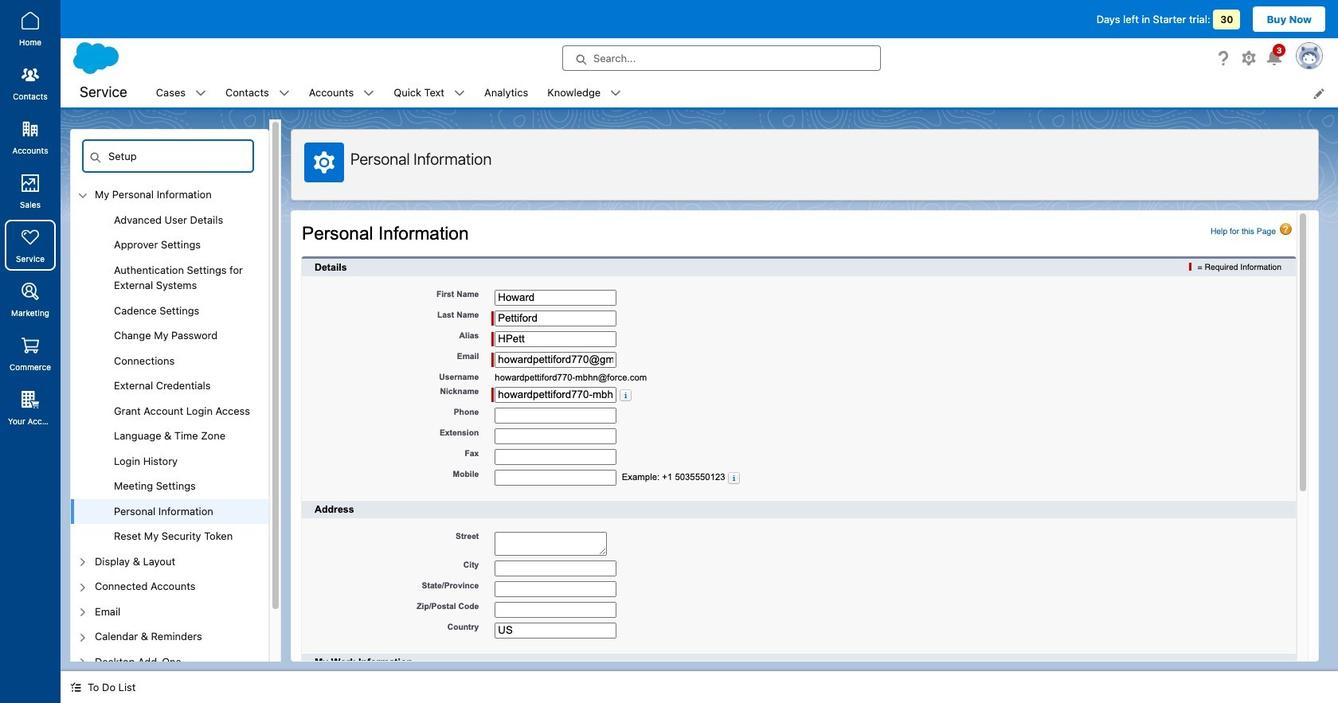 Task type: locate. For each thing, give the bounding box(es) containing it.
group
[[71, 208, 268, 549]]

setup tree tree
[[71, 182, 268, 704]]

text default image for fourth list item from the right
[[279, 88, 290, 99]]

text default image for fifth list item
[[610, 88, 622, 99]]

1 list item from the left
[[147, 78, 216, 108]]

personal information tree item
[[71, 499, 268, 524]]

3 list item from the left
[[299, 78, 384, 108]]

text default image for 1st list item from left
[[195, 88, 206, 99]]

2 text default image from the left
[[454, 88, 465, 99]]

list item
[[147, 78, 216, 108], [216, 78, 299, 108], [299, 78, 384, 108], [384, 78, 475, 108], [538, 78, 631, 108]]

list
[[147, 78, 1338, 108]]

3 text default image from the left
[[610, 88, 622, 99]]

5 list item from the left
[[538, 78, 631, 108]]

text default image
[[279, 88, 290, 99], [454, 88, 465, 99], [610, 88, 622, 99]]

1 text default image from the left
[[279, 88, 290, 99]]

1 horizontal spatial text default image
[[195, 88, 206, 99]]

text default image
[[195, 88, 206, 99], [364, 88, 375, 99], [70, 682, 81, 693]]

0 horizontal spatial text default image
[[70, 682, 81, 693]]

Quick Find search field
[[82, 139, 254, 173]]

2 horizontal spatial text default image
[[610, 88, 622, 99]]

1 horizontal spatial text default image
[[454, 88, 465, 99]]

2 horizontal spatial text default image
[[364, 88, 375, 99]]

0 horizontal spatial text default image
[[279, 88, 290, 99]]



Task type: vqa. For each thing, say whether or not it's contained in the screenshot.
Company Element
no



Task type: describe. For each thing, give the bounding box(es) containing it.
text default image for second list item from the right
[[454, 88, 465, 99]]

4 list item from the left
[[384, 78, 475, 108]]

2 list item from the left
[[216, 78, 299, 108]]

my personal information tree item
[[71, 182, 268, 549]]

text default image for third list item from the right
[[364, 88, 375, 99]]



